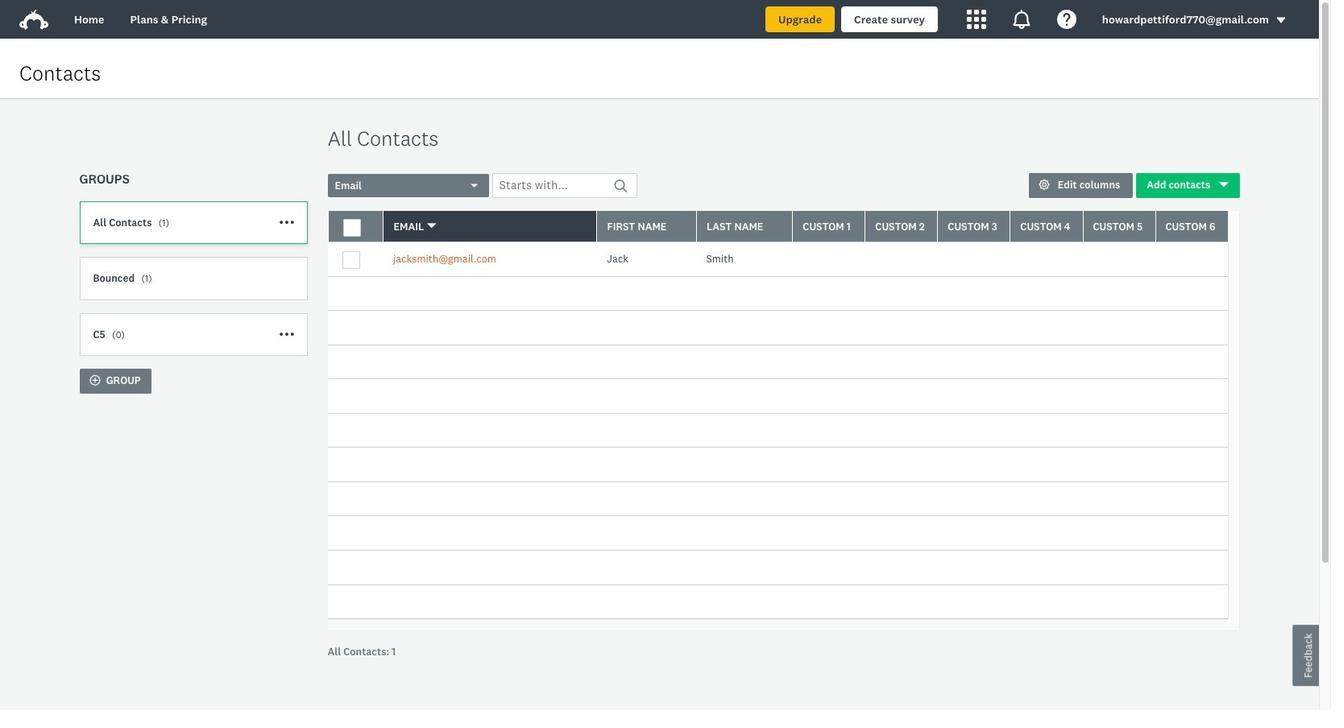 Task type: describe. For each thing, give the bounding box(es) containing it.
help icon image
[[1057, 10, 1077, 29]]

1 products icon image from the left
[[967, 10, 986, 29]]



Task type: locate. For each thing, give the bounding box(es) containing it.
2 products icon image from the left
[[1012, 10, 1031, 29]]

dropdown arrow image
[[1276, 15, 1287, 26]]

surveymonkey logo image
[[19, 10, 48, 30]]

products icon image
[[967, 10, 986, 29], [1012, 10, 1031, 29]]

0 horizontal spatial products icon image
[[967, 10, 986, 29]]

Starts with... text field
[[492, 173, 637, 198]]

1 horizontal spatial products icon image
[[1012, 10, 1031, 29]]



Task type: vqa. For each thing, say whether or not it's contained in the screenshot.
Starts With... Text Box
yes



